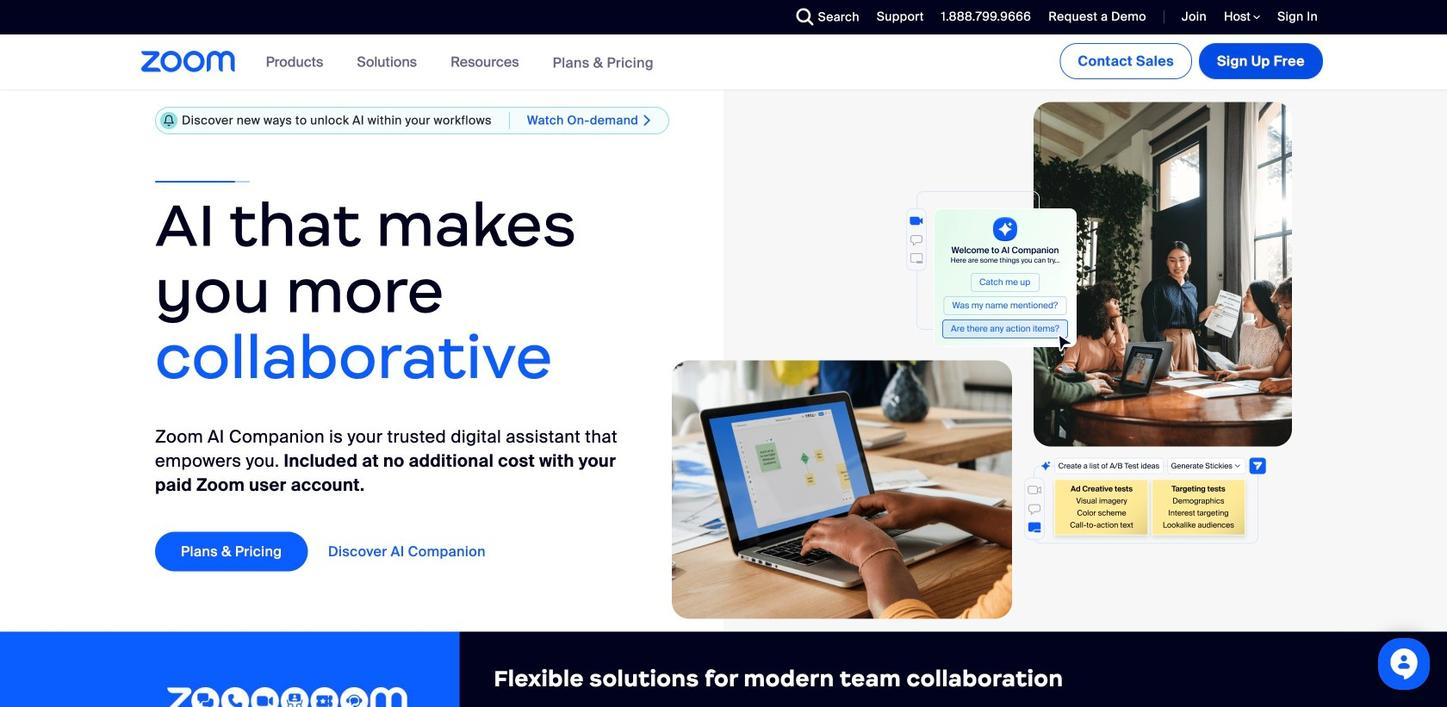 Task type: describe. For each thing, give the bounding box(es) containing it.
zoom logo image
[[141, 51, 236, 72]]

1 vertical spatial zoom interface icon image
[[1024, 458, 1267, 544]]

meetings navigation
[[1057, 34, 1327, 83]]



Task type: vqa. For each thing, say whether or not it's contained in the screenshot.
main content
yes



Task type: locate. For each thing, give the bounding box(es) containing it.
banner
[[121, 34, 1327, 91]]

right image
[[639, 113, 656, 128]]

0 vertical spatial zoom interface icon image
[[737, 191, 1077, 352]]

zoom unified communication platform image
[[167, 687, 408, 707]]

product information navigation
[[253, 34, 667, 91]]

zoom interface icon image
[[737, 191, 1077, 352], [1024, 458, 1267, 544]]

main content
[[0, 34, 1447, 707]]



